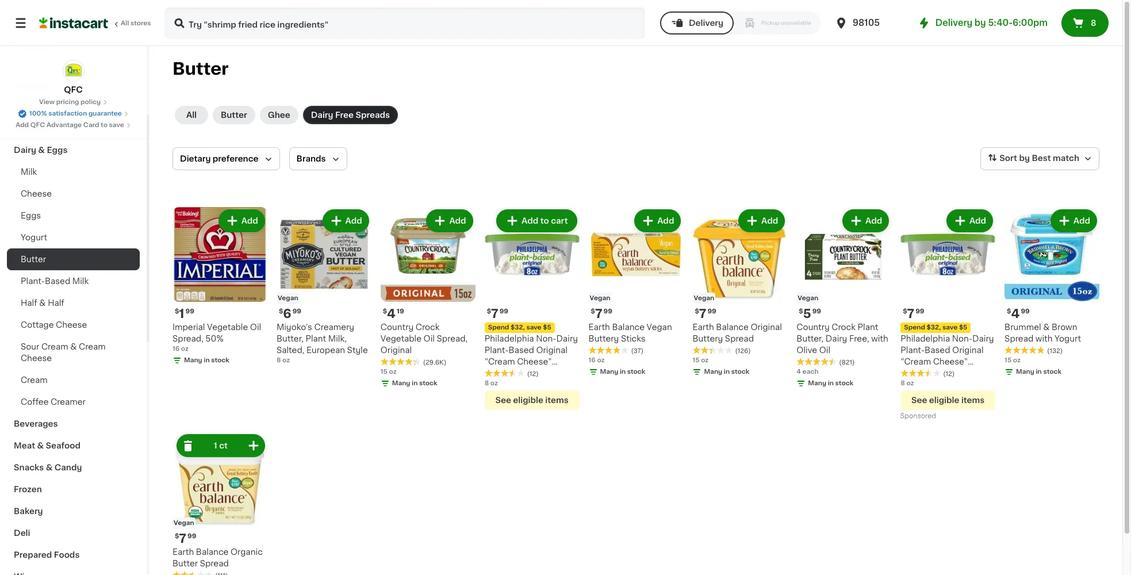 Task type: locate. For each thing, give the bounding box(es) containing it.
2 butter, from the left
[[797, 335, 824, 343]]

1 spend from the left
[[488, 324, 509, 331]]

99 for add button for country crock plant butter, dairy free, with olive oil
[[813, 308, 822, 315]]

0 horizontal spatial 4
[[387, 308, 396, 320]]

qfc link
[[62, 60, 84, 96]]

1 buttery from the left
[[589, 335, 619, 343]]

1 country from the left
[[381, 323, 414, 331]]

balance up (126)
[[717, 323, 749, 331]]

many down the "brummel & brown spread with yogurt"
[[1017, 369, 1035, 375]]

99 for add button corresponding to earth balance original buttery spread
[[708, 308, 717, 315]]

add button for miyoko's creamery butter, plant milk, salted, european style
[[324, 211, 368, 231]]

0 horizontal spatial plant-
[[21, 277, 45, 285]]

with inside the country crock plant butter, dairy free, with olive oil
[[872, 335, 889, 343]]

cream up 'coffee'
[[21, 376, 48, 384]]

$ inside $ 4 99
[[1008, 308, 1012, 315]]

many down country crock vegetable oil spread, original
[[392, 380, 411, 387]]

save
[[109, 122, 124, 128], [527, 324, 542, 331], [943, 324, 958, 331]]

balance inside earth balance vegan buttery sticks
[[612, 323, 645, 331]]

see eligible items for second see eligible items button from right
[[496, 396, 569, 404]]

by
[[975, 18, 987, 27], [1020, 154, 1031, 162]]

1 horizontal spatial 15
[[693, 357, 700, 364]]

stock down (821)
[[836, 380, 854, 387]]

1 horizontal spatial philadelphia non-dairy plant-based original "cream cheese" spread
[[901, 335, 995, 377]]

2 add button from the left
[[324, 211, 368, 231]]

1 horizontal spatial plant-
[[485, 346, 509, 354]]

0 horizontal spatial qfc
[[30, 122, 45, 128]]

0 vertical spatial qfc
[[64, 86, 83, 94]]

4 add button from the left
[[636, 211, 680, 231]]

2 country from the left
[[797, 323, 830, 331]]

plant-based milk
[[21, 277, 89, 285]]

oil inside country crock vegetable oil spread, original
[[424, 335, 435, 343]]

all left stores
[[121, 20, 129, 26]]

1 horizontal spatial buttery
[[693, 335, 723, 343]]

0 horizontal spatial $32,
[[511, 324, 525, 331]]

many in stock down (132)
[[1017, 369, 1062, 375]]

stores
[[131, 20, 151, 26]]

0 horizontal spatial yogurt
[[21, 234, 47, 242]]

in for earth balance vegan buttery sticks
[[620, 369, 626, 375]]

0 horizontal spatial 15 oz
[[381, 369, 397, 375]]

with inside the "brummel & brown spread with yogurt"
[[1036, 335, 1053, 343]]

buttery
[[589, 335, 619, 343], [693, 335, 723, 343]]

to
[[101, 122, 108, 128], [541, 217, 549, 225]]

by for sort
[[1020, 154, 1031, 162]]

1 horizontal spatial to
[[541, 217, 549, 225]]

1 butter, from the left
[[277, 335, 304, 343]]

99 inside $ 6 99
[[293, 308, 301, 315]]

yogurt down brown
[[1055, 335, 1082, 343]]

1 horizontal spatial eligible
[[930, 396, 960, 404]]

in for country crock plant butter, dairy free, with olive oil
[[828, 380, 834, 387]]

& for eggs
[[38, 146, 45, 154]]

add for miyoko's creamery butter, plant milk, salted, european style
[[346, 217, 362, 225]]

cheese
[[21, 190, 52, 198], [56, 321, 87, 329], [21, 354, 52, 363]]

spread, inside country crock vegetable oil spread, original
[[437, 335, 468, 343]]

plant-
[[21, 277, 45, 285], [485, 346, 509, 354], [901, 346, 925, 354]]

0 horizontal spatial eligible
[[513, 396, 544, 404]]

0 horizontal spatial 16
[[173, 346, 180, 352]]

2 $32, from the left
[[927, 324, 942, 331]]

cart
[[551, 217, 568, 225]]

$ for add button for imperial vegetable oil spread, 50%
[[175, 308, 179, 315]]

balance for vegan
[[612, 323, 645, 331]]

&
[[38, 146, 45, 154], [39, 299, 46, 307], [1044, 323, 1050, 331], [70, 343, 77, 351], [37, 442, 44, 450], [46, 464, 53, 472]]

earth inside earth balance original buttery spread
[[693, 323, 714, 331]]

5 add button from the left
[[740, 211, 784, 231]]

oil inside the country crock plant butter, dairy free, with olive oil
[[820, 346, 831, 354]]

98105
[[853, 18, 881, 27]]

1 vertical spatial 1
[[214, 442, 217, 450]]

country down $ 5 99
[[797, 323, 830, 331]]

1 vertical spatial milk
[[72, 277, 89, 285]]

crock inside country crock vegetable oil spread, original
[[416, 323, 440, 331]]

1 horizontal spatial eggs
[[47, 146, 68, 154]]

1 with from the left
[[872, 335, 889, 343]]

$ 1 99
[[175, 308, 194, 320]]

1 horizontal spatial 8 oz
[[901, 380, 915, 387]]

in down the country crock plant butter, dairy free, with olive oil in the bottom right of the page
[[828, 380, 834, 387]]

2 philadelphia non-dairy plant-based original "cream cheese" spread from the left
[[901, 335, 995, 377]]

& inside sour cream & cream cheese
[[70, 343, 77, 351]]

eggs down advantage
[[47, 146, 68, 154]]

1 vertical spatial eggs
[[21, 212, 41, 220]]

99 inside $ 4 99
[[1022, 308, 1030, 315]]

qfc up view pricing policy link
[[64, 86, 83, 94]]

view
[[39, 99, 55, 105]]

spreads
[[356, 111, 390, 119]]

with
[[872, 335, 889, 343], [1036, 335, 1053, 343]]

qfc logo image
[[62, 60, 84, 82]]

1 vertical spatial by
[[1020, 154, 1031, 162]]

dietary preference
[[180, 155, 259, 163]]

1 non- from the left
[[536, 335, 557, 343]]

all for all stores
[[121, 20, 129, 26]]

earth inside the earth balance organic butter spread
[[173, 548, 194, 556]]

miyoko's
[[277, 323, 312, 331]]

1 horizontal spatial vegetable
[[381, 335, 422, 343]]

1 eligible from the left
[[513, 396, 544, 404]]

1 horizontal spatial philadelphia
[[901, 335, 951, 343]]

save inside 'link'
[[109, 122, 124, 128]]

stock down (132)
[[1044, 369, 1062, 375]]

1 vertical spatial butter link
[[7, 249, 140, 270]]

yogurt inside the "brummel & brown spread with yogurt"
[[1055, 335, 1082, 343]]

0 horizontal spatial see
[[496, 396, 511, 404]]

1 philadelphia from the left
[[485, 335, 534, 343]]

sour
[[21, 343, 39, 351]]

many in stock down each in the bottom right of the page
[[809, 380, 854, 387]]

vegan for miyoko's creamery butter, plant milk, salted, european style
[[278, 295, 298, 301]]

0 horizontal spatial 1
[[179, 308, 184, 320]]

0 vertical spatial to
[[101, 122, 108, 128]]

many down earth balance original buttery spread
[[705, 369, 723, 375]]

to inside 'add to cart' button
[[541, 217, 549, 225]]

1 "cream from the left
[[485, 358, 515, 366]]

(12)
[[527, 371, 539, 377], [944, 371, 955, 377]]

in for country crock vegetable oil spread, original
[[412, 380, 418, 387]]

balance left organic
[[196, 548, 229, 556]]

stock down (37)
[[628, 369, 646, 375]]

1 $32, from the left
[[511, 324, 525, 331]]

0 horizontal spatial spend
[[488, 324, 509, 331]]

in down the 50%
[[204, 357, 210, 364]]

1 inside product group
[[179, 308, 184, 320]]

advantage
[[47, 122, 82, 128]]

many in stock down the 50%
[[184, 357, 230, 364]]

3 add button from the left
[[428, 211, 472, 231]]

1 see eligible items from the left
[[496, 396, 569, 404]]

100% satisfaction guarantee
[[29, 110, 122, 117]]

1 crock from the left
[[416, 323, 440, 331]]

1 horizontal spatial country
[[797, 323, 830, 331]]

earth for earth balance original buttery spread
[[693, 323, 714, 331]]

add button for country crock plant butter, dairy free, with olive oil
[[844, 211, 889, 231]]

16 inside imperial vegetable oil spread, 50% 16 oz
[[173, 346, 180, 352]]

0 horizontal spatial earth
[[173, 548, 194, 556]]

15 oz for earth balance original buttery spread
[[693, 357, 709, 364]]

to inside add qfc advantage card to save 'link'
[[101, 122, 108, 128]]

15 down earth balance original buttery spread
[[693, 357, 700, 364]]

cream down cottage cheese link
[[79, 343, 106, 351]]

0 horizontal spatial crock
[[416, 323, 440, 331]]

1 spread, from the left
[[173, 335, 204, 343]]

15 down brummel
[[1005, 357, 1012, 364]]

6:00pm
[[1013, 18, 1048, 27]]

1 8 oz from the left
[[485, 380, 498, 387]]

yogurt down the eggs link
[[21, 234, 47, 242]]

0 horizontal spatial (12)
[[527, 371, 539, 377]]

plant- inside plant-based milk link
[[21, 277, 45, 285]]

1 left ct
[[214, 442, 217, 450]]

15 oz down brummel
[[1005, 357, 1021, 364]]

$ inside $ 6 99
[[279, 308, 283, 315]]

country crock vegetable oil spread, original
[[381, 323, 468, 354]]

by inside field
[[1020, 154, 1031, 162]]

many for earth balance vegan buttery sticks
[[600, 369, 619, 375]]

cheese down sour
[[21, 354, 52, 363]]

stock for earth balance original buttery spread
[[732, 369, 750, 375]]

1 ct
[[214, 442, 228, 450]]

butter inside the earth balance organic butter spread
[[173, 560, 198, 568]]

items for 1st see eligible items button from right
[[962, 396, 985, 404]]

0 horizontal spatial philadelphia
[[485, 335, 534, 343]]

1 horizontal spatial spend $32, save $5
[[905, 324, 968, 331]]

buttery inside earth balance original buttery spread
[[693, 335, 723, 343]]

balance
[[612, 323, 645, 331], [717, 323, 749, 331], [196, 548, 229, 556]]

2 $5 from the left
[[960, 324, 968, 331]]

in down country crock vegetable oil spread, original
[[412, 380, 418, 387]]

delivery inside "link"
[[936, 18, 973, 27]]

$ inside $ 1 99
[[175, 308, 179, 315]]

99 inside $ 5 99
[[813, 308, 822, 315]]

2 vertical spatial cheese
[[21, 354, 52, 363]]

0 horizontal spatial cheese"
[[517, 358, 552, 366]]

vegetable up the 50%
[[207, 323, 248, 331]]

1 vertical spatial cheese
[[56, 321, 87, 329]]

15 oz down earth balance original buttery spread
[[693, 357, 709, 364]]

many
[[184, 357, 202, 364], [600, 369, 619, 375], [705, 369, 723, 375], [1017, 369, 1035, 375], [392, 380, 411, 387], [809, 380, 827, 387]]

★★★★★
[[589, 346, 629, 354], [589, 346, 629, 354], [693, 346, 733, 354], [1005, 346, 1046, 354], [1005, 346, 1046, 354], [381, 358, 421, 366], [381, 358, 421, 366], [797, 358, 837, 366], [797, 358, 837, 366], [485, 369, 525, 377], [485, 369, 525, 377], [901, 369, 941, 377], [901, 369, 941, 377]]

country crock plant butter, dairy free, with olive oil
[[797, 323, 889, 354]]

add for earth balance original buttery spread
[[762, 217, 779, 225]]

many in stock down (126)
[[705, 369, 750, 375]]

1 vertical spatial vegetable
[[381, 335, 422, 343]]

by left 5:40-
[[975, 18, 987, 27]]

add to cart button
[[498, 211, 576, 231]]

$ for miyoko's creamery butter, plant milk, salted, european style add button
[[279, 308, 283, 315]]

all stores
[[121, 20, 151, 26]]

buttery for earth balance original buttery spread
[[693, 335, 723, 343]]

$ 6 99
[[279, 308, 301, 320]]

None search field
[[165, 7, 646, 39]]

eggs down cheese link
[[21, 212, 41, 220]]

with right the free,
[[872, 335, 889, 343]]

(821)
[[840, 360, 855, 366]]

plant up the free,
[[858, 323, 879, 331]]

eggs
[[47, 146, 68, 154], [21, 212, 41, 220]]

0 horizontal spatial items
[[546, 396, 569, 404]]

delivery inside delivery button
[[689, 19, 724, 27]]

1 $5 from the left
[[543, 324, 552, 331]]

8 add button from the left
[[1052, 211, 1097, 231]]

$5 for second see eligible items button from right
[[543, 324, 552, 331]]

product group
[[173, 207, 267, 368], [277, 207, 372, 365], [381, 207, 476, 391], [485, 207, 580, 410], [589, 207, 684, 379], [693, 207, 788, 379], [797, 207, 892, 391], [901, 207, 996, 423], [1005, 207, 1100, 379], [173, 432, 267, 575]]

15 oz down country crock vegetable oil spread, original
[[381, 369, 397, 375]]

country inside country crock vegetable oil spread, original
[[381, 323, 414, 331]]

earth for earth balance vegan buttery sticks
[[589, 323, 610, 331]]

4
[[387, 308, 396, 320], [1012, 308, 1020, 320], [797, 369, 802, 375]]

in down earth balance original buttery spread
[[724, 369, 730, 375]]

0 horizontal spatial butter,
[[277, 335, 304, 343]]

prepared foods
[[14, 551, 80, 559]]

16 down earth balance vegan buttery sticks
[[589, 357, 596, 364]]

2 8 oz from the left
[[901, 380, 915, 387]]

2 horizontal spatial 15
[[1005, 357, 1012, 364]]

8 inside 'miyoko's creamery butter, plant milk, salted, european style 8 oz'
[[277, 357, 281, 364]]

meat & seafood link
[[7, 435, 140, 457]]

spend
[[488, 324, 509, 331], [905, 324, 926, 331]]

0 horizontal spatial "cream
[[485, 358, 515, 366]]

milk,
[[328, 335, 347, 343]]

0 horizontal spatial milk
[[21, 168, 37, 176]]

all
[[121, 20, 129, 26], [186, 111, 197, 119]]

& up cottage
[[39, 299, 46, 307]]

delivery for delivery by 5:40-6:00pm
[[936, 18, 973, 27]]

5:40-
[[989, 18, 1013, 27]]

1 horizontal spatial with
[[1036, 335, 1053, 343]]

in for brummel & brown spread with yogurt
[[1037, 369, 1042, 375]]

eligible
[[513, 396, 544, 404], [930, 396, 960, 404]]

earth for earth balance organic butter spread
[[173, 548, 194, 556]]

$ for add button for country crock plant butter, dairy free, with olive oil
[[799, 308, 804, 315]]

add for brummel & brown spread with yogurt
[[1074, 217, 1091, 225]]

Search field
[[166, 8, 644, 38]]

vegetable
[[207, 323, 248, 331], [381, 335, 422, 343]]

dairy free spreads
[[311, 111, 390, 119]]

stock down (29.6k)
[[419, 380, 438, 387]]

brands
[[297, 155, 326, 163]]

save for second see eligible items button from right
[[527, 324, 542, 331]]

save for 1st see eligible items button from right
[[943, 324, 958, 331]]

6 add button from the left
[[844, 211, 889, 231]]

all up dietary
[[186, 111, 197, 119]]

2 cheese" from the left
[[934, 358, 969, 366]]

style
[[347, 346, 368, 354]]

1 horizontal spatial see eligible items
[[912, 396, 985, 404]]

1 horizontal spatial milk
[[72, 277, 89, 285]]

cottage cheese
[[21, 321, 87, 329]]

frozen
[[14, 486, 42, 494]]

15 oz for country crock vegetable oil spread, original
[[381, 369, 397, 375]]

butter link up plant-based milk
[[7, 249, 140, 270]]

1 horizontal spatial non-
[[953, 335, 973, 343]]

earth inside earth balance vegan buttery sticks
[[589, 323, 610, 331]]

0 horizontal spatial country
[[381, 323, 414, 331]]

1 horizontal spatial 15 oz
[[693, 357, 709, 364]]

1 vertical spatial to
[[541, 217, 549, 225]]

country inside the country crock plant butter, dairy free, with olive oil
[[797, 323, 830, 331]]

with up (132)
[[1036, 335, 1053, 343]]

2 horizontal spatial 15 oz
[[1005, 357, 1021, 364]]

2 see from the left
[[912, 396, 928, 404]]

2 spread, from the left
[[437, 335, 468, 343]]

many down imperial vegetable oil spread, 50% 16 oz
[[184, 357, 202, 364]]

1 add button from the left
[[220, 211, 264, 231]]

$ for add button for brummel & brown spread with yogurt
[[1008, 308, 1012, 315]]

1 items from the left
[[546, 396, 569, 404]]

oil up (29.6k)
[[424, 335, 435, 343]]

crock up (29.6k)
[[416, 323, 440, 331]]

service type group
[[661, 12, 821, 35]]

$ inside $ 4 19
[[383, 308, 387, 315]]

& left brown
[[1044, 323, 1050, 331]]

0 horizontal spatial half
[[21, 299, 37, 307]]

milk up half & half link
[[72, 277, 89, 285]]

dairy & eggs link
[[7, 139, 140, 161]]

& inside the "brummel & brown spread with yogurt"
[[1044, 323, 1050, 331]]

european
[[307, 346, 345, 354]]

1 vertical spatial plant
[[306, 335, 326, 343]]

1 horizontal spatial crock
[[832, 323, 856, 331]]

4 left each in the bottom right of the page
[[797, 369, 802, 375]]

0 horizontal spatial spend $32, save $5
[[488, 324, 552, 331]]

1 cheese" from the left
[[517, 358, 552, 366]]

all link
[[175, 106, 208, 124]]

stock down (126)
[[732, 369, 750, 375]]

0 horizontal spatial all
[[121, 20, 129, 26]]

& down cottage cheese link
[[70, 343, 77, 351]]

2 horizontal spatial save
[[943, 324, 958, 331]]

crock up the free,
[[832, 323, 856, 331]]

in
[[204, 357, 210, 364], [620, 369, 626, 375], [724, 369, 730, 375], [1037, 369, 1042, 375], [412, 380, 418, 387], [828, 380, 834, 387]]

buttery inside earth balance vegan buttery sticks
[[589, 335, 619, 343]]

butter, up salted,
[[277, 335, 304, 343]]

brands button
[[289, 147, 347, 170]]

in down the "brummel & brown spread with yogurt"
[[1037, 369, 1042, 375]]

$5 for 1st see eligible items button from right
[[960, 324, 968, 331]]

2 eligible from the left
[[930, 396, 960, 404]]

0 vertical spatial plant
[[858, 323, 879, 331]]

in down sticks
[[620, 369, 626, 375]]

2 see eligible items from the left
[[912, 396, 985, 404]]

stock for country crock plant butter, dairy free, with olive oil
[[836, 380, 854, 387]]

half up cottage
[[21, 299, 37, 307]]

0 vertical spatial butter link
[[213, 106, 255, 124]]

by inside "link"
[[975, 18, 987, 27]]

1 vertical spatial oil
[[424, 335, 435, 343]]

delivery button
[[661, 12, 734, 35]]

& inside 'link'
[[46, 464, 53, 472]]

15 down country crock vegetable oil spread, original
[[381, 369, 388, 375]]

0 horizontal spatial by
[[975, 18, 987, 27]]

& right 'meat'
[[37, 442, 44, 450]]

$ for add button corresponding to earth balance original buttery spread
[[695, 308, 700, 315]]

oil inside imperial vegetable oil spread, 50% 16 oz
[[250, 323, 261, 331]]

balance up sticks
[[612, 323, 645, 331]]

0 horizontal spatial $5
[[543, 324, 552, 331]]

add for country crock plant butter, dairy free, with olive oil
[[866, 217, 883, 225]]

cheese down half & half link
[[56, 321, 87, 329]]

butter, inside 'miyoko's creamery butter, plant milk, salted, european style 8 oz'
[[277, 335, 304, 343]]

1 horizontal spatial oil
[[424, 335, 435, 343]]

oil left miyoko's
[[250, 323, 261, 331]]

stock for brummel & brown spread with yogurt
[[1044, 369, 1062, 375]]

15 for country crock vegetable oil spread, original
[[381, 369, 388, 375]]

$ for earth balance vegan buttery sticks's add button
[[591, 308, 595, 315]]

many in stock down (37)
[[600, 369, 646, 375]]

99 inside $ 1 99
[[186, 308, 194, 315]]

2 spend $32, save $5 from the left
[[905, 324, 968, 331]]

stock
[[211, 357, 230, 364], [628, 369, 646, 375], [732, 369, 750, 375], [1044, 369, 1062, 375], [419, 380, 438, 387], [836, 380, 854, 387]]

1 up imperial
[[179, 308, 184, 320]]

many in stock for brummel & brown spread with yogurt
[[1017, 369, 1062, 375]]

add for country crock vegetable oil spread, original
[[450, 217, 466, 225]]

0 vertical spatial 16
[[173, 346, 180, 352]]

1 horizontal spatial half
[[48, 299, 64, 307]]

ghee link
[[260, 106, 298, 124]]

sour cream & cream cheese link
[[7, 336, 140, 369]]

qfc down 100% in the left top of the page
[[30, 122, 45, 128]]

99 for add button for brummel & brown spread with yogurt
[[1022, 308, 1030, 315]]

& left candy
[[46, 464, 53, 472]]

instacart logo image
[[39, 16, 108, 30]]

1 horizontal spatial $32,
[[927, 324, 942, 331]]

recipes link
[[7, 74, 140, 96]]

2 horizontal spatial earth
[[693, 323, 714, 331]]

sort by
[[1000, 154, 1031, 162]]

add button
[[220, 211, 264, 231], [324, 211, 368, 231], [428, 211, 472, 231], [636, 211, 680, 231], [740, 211, 784, 231], [844, 211, 889, 231], [948, 211, 993, 231], [1052, 211, 1097, 231]]

0 horizontal spatial buttery
[[589, 335, 619, 343]]

2 horizontal spatial balance
[[717, 323, 749, 331]]

snacks & candy
[[14, 464, 82, 472]]

Best match Sort by field
[[981, 147, 1100, 170]]

2 half from the left
[[48, 299, 64, 307]]

0 horizontal spatial vegetable
[[207, 323, 248, 331]]

add button for earth balance vegan buttery sticks
[[636, 211, 680, 231]]

balance inside earth balance original buttery spread
[[717, 323, 749, 331]]

add button for brummel & brown spread with yogurt
[[1052, 211, 1097, 231]]

4 left 19
[[387, 308, 396, 320]]

$ inside $ 5 99
[[799, 308, 804, 315]]

1 horizontal spatial yogurt
[[1055, 335, 1082, 343]]

bakery link
[[7, 501, 140, 522]]

plant up the european
[[306, 335, 326, 343]]

oil right 'olive'
[[820, 346, 831, 354]]

milk down dairy & eggs
[[21, 168, 37, 176]]

2 buttery from the left
[[693, 335, 723, 343]]

0 vertical spatial 1
[[179, 308, 184, 320]]

2 crock from the left
[[832, 323, 856, 331]]

to down guarantee
[[101, 122, 108, 128]]

milk
[[21, 168, 37, 176], [72, 277, 89, 285]]

4 up brummel
[[1012, 308, 1020, 320]]

0 horizontal spatial delivery
[[689, 19, 724, 27]]

country down $ 4 19
[[381, 323, 414, 331]]

$ for add button related to country crock vegetable oil spread, original
[[383, 308, 387, 315]]

stock for country crock vegetable oil spread, original
[[419, 380, 438, 387]]

based
[[45, 277, 70, 285], [509, 346, 535, 354], [925, 346, 951, 354]]

earth
[[589, 323, 610, 331], [693, 323, 714, 331], [173, 548, 194, 556]]

4 each
[[797, 369, 819, 375]]

half & half link
[[7, 292, 140, 314]]

& down produce at the top left of the page
[[38, 146, 45, 154]]

1 horizontal spatial (12)
[[944, 371, 955, 377]]

many in stock down (29.6k)
[[392, 380, 438, 387]]

98105 button
[[835, 7, 904, 39]]

1 horizontal spatial see
[[912, 396, 928, 404]]

oz
[[181, 346, 189, 352], [283, 357, 290, 364], [597, 357, 605, 364], [702, 357, 709, 364], [1014, 357, 1021, 364], [389, 369, 397, 375], [491, 380, 498, 387], [907, 380, 915, 387]]

2 spend from the left
[[905, 324, 926, 331]]

0 vertical spatial milk
[[21, 168, 37, 176]]

0 vertical spatial all
[[121, 20, 129, 26]]

butter link right all link on the top
[[213, 106, 255, 124]]

1 horizontal spatial "cream
[[901, 358, 932, 366]]

2 "cream from the left
[[901, 358, 932, 366]]

butter, up 'olive'
[[797, 335, 824, 343]]

0 horizontal spatial 15
[[381, 369, 388, 375]]

1 spend $32, save $5 from the left
[[488, 324, 552, 331]]

1 horizontal spatial all
[[186, 111, 197, 119]]

2 see eligible items button from the left
[[901, 391, 996, 410]]

cheese down milk link
[[21, 190, 52, 198]]

many down 16 oz
[[600, 369, 619, 375]]

50%
[[206, 335, 224, 343]]

many down each in the bottom right of the page
[[809, 380, 827, 387]]

0 horizontal spatial see eligible items button
[[485, 391, 580, 410]]

by right sort
[[1020, 154, 1031, 162]]

cream down cottage cheese in the left bottom of the page
[[41, 343, 68, 351]]

balance inside the earth balance organic butter spread
[[196, 548, 229, 556]]

crock inside the country crock plant butter, dairy free, with olive oil
[[832, 323, 856, 331]]

many for country crock vegetable oil spread, original
[[392, 380, 411, 387]]

0 horizontal spatial plant
[[306, 335, 326, 343]]

spread, down imperial
[[173, 335, 204, 343]]

cream
[[41, 343, 68, 351], [79, 343, 106, 351], [21, 376, 48, 384]]

0 vertical spatial yogurt
[[21, 234, 47, 242]]

1 half from the left
[[21, 299, 37, 307]]

0 horizontal spatial based
[[45, 277, 70, 285]]

coffee creamer
[[21, 398, 86, 406]]

to left cart
[[541, 217, 549, 225]]

0 vertical spatial by
[[975, 18, 987, 27]]

1 vertical spatial yogurt
[[1055, 335, 1082, 343]]

balance for organic
[[196, 548, 229, 556]]

plant inside the country crock plant butter, dairy free, with olive oil
[[858, 323, 879, 331]]

prepared foods link
[[7, 544, 140, 566]]

1 vertical spatial qfc
[[30, 122, 45, 128]]

2 horizontal spatial 4
[[1012, 308, 1020, 320]]

remove earth balance organic butter spread image
[[181, 439, 195, 453]]

half down plant-based milk
[[48, 299, 64, 307]]

spread inside earth balance original buttery spread
[[725, 335, 754, 343]]

vegetable down $ 4 19
[[381, 335, 422, 343]]

1 horizontal spatial plant
[[858, 323, 879, 331]]

2 items from the left
[[962, 396, 985, 404]]

1 vertical spatial 16
[[589, 357, 596, 364]]

2 horizontal spatial oil
[[820, 346, 831, 354]]

spread, up (29.6k)
[[437, 335, 468, 343]]

plant
[[858, 323, 879, 331], [306, 335, 326, 343]]

2 with from the left
[[1036, 335, 1053, 343]]

satisfaction
[[48, 110, 87, 117]]

half
[[21, 299, 37, 307], [48, 299, 64, 307]]

vegetable inside imperial vegetable oil spread, 50% 16 oz
[[207, 323, 248, 331]]

16 down imperial
[[173, 346, 180, 352]]

& for seafood
[[37, 442, 44, 450]]



Task type: describe. For each thing, give the bounding box(es) containing it.
add for earth balance vegan buttery sticks
[[658, 217, 675, 225]]

sticks
[[621, 335, 646, 343]]

7 add button from the left
[[948, 211, 993, 231]]

2 horizontal spatial plant-
[[901, 346, 925, 354]]

cream link
[[7, 369, 140, 391]]

spread, inside imperial vegetable oil spread, 50% 16 oz
[[173, 335, 204, 343]]

produce link
[[7, 117, 140, 139]]

produce
[[14, 124, 49, 132]]

delivery by 5:40-6:00pm link
[[918, 16, 1048, 30]]

cottage
[[21, 321, 54, 329]]

frozen link
[[7, 479, 140, 501]]

dairy inside dairy & eggs link
[[14, 146, 36, 154]]

vegan for earth balance original buttery spread
[[694, 295, 715, 301]]

match
[[1054, 154, 1080, 162]]

original inside country crock vegetable oil spread, original
[[381, 346, 412, 354]]

sponsored badge image
[[901, 413, 936, 420]]

add button for imperial vegetable oil spread, 50%
[[220, 211, 264, 231]]

butter, inside the country crock plant butter, dairy free, with olive oil
[[797, 335, 824, 343]]

ghee
[[268, 111, 290, 119]]

19
[[397, 308, 404, 315]]

preference
[[213, 155, 259, 163]]

(29.6k)
[[423, 360, 447, 366]]

by for delivery
[[975, 18, 987, 27]]

5
[[804, 308, 812, 320]]

8 button
[[1062, 9, 1109, 37]]

product group containing 1
[[173, 207, 267, 368]]

prepared
[[14, 551, 52, 559]]

snacks & candy link
[[7, 457, 140, 479]]

dairy inside dairy free spreads link
[[311, 111, 333, 119]]

add for imperial vegetable oil spread, 50%
[[241, 217, 258, 225]]

plant inside 'miyoko's creamery butter, plant milk, salted, european style 8 oz'
[[306, 335, 326, 343]]

qfc inside add qfc advantage card to save 'link'
[[30, 122, 45, 128]]

oz inside imperial vegetable oil spread, 50% 16 oz
[[181, 346, 189, 352]]

buttery for earth balance vegan buttery sticks
[[589, 335, 619, 343]]

99 for earth balance vegan buttery sticks's add button
[[604, 308, 613, 315]]

cheese inside sour cream & cream cheese
[[21, 354, 52, 363]]

100%
[[29, 110, 47, 117]]

view pricing policy
[[39, 99, 101, 105]]

$32, for 1st see eligible items button from right
[[927, 324, 942, 331]]

country for 4
[[381, 323, 414, 331]]

balance for original
[[717, 323, 749, 331]]

beverages link
[[7, 413, 140, 435]]

milk link
[[7, 161, 140, 183]]

eggs link
[[7, 205, 140, 227]]

$ 4 19
[[383, 308, 404, 320]]

15 for earth balance original buttery spread
[[693, 357, 700, 364]]

delivery by 5:40-6:00pm
[[936, 18, 1048, 27]]

crock for 5
[[832, 323, 856, 331]]

add inside 'link'
[[16, 122, 29, 128]]

0 vertical spatial cheese
[[21, 190, 52, 198]]

dairy & eggs
[[14, 146, 68, 154]]

1 horizontal spatial 1
[[214, 442, 217, 450]]

ct
[[219, 442, 228, 450]]

original inside earth balance original buttery spread
[[751, 323, 782, 331]]

view pricing policy link
[[39, 98, 108, 107]]

vegan for earth balance organic butter spread
[[174, 520, 194, 526]]

vegan inside earth balance vegan buttery sticks
[[647, 323, 672, 331]]

vegan for country crock plant butter, dairy free, with olive oil
[[798, 295, 819, 301]]

dairy inside the country crock plant butter, dairy free, with olive oil
[[826, 335, 848, 343]]

add to cart
[[522, 217, 568, 225]]

milk inside milk link
[[21, 168, 37, 176]]

deli link
[[7, 522, 140, 544]]

2 philadelphia from the left
[[901, 335, 951, 343]]

salted,
[[277, 346, 305, 354]]

many in stock for country crock plant butter, dairy free, with olive oil
[[809, 380, 854, 387]]

(132)
[[1048, 348, 1063, 354]]

earth balance original buttery spread
[[693, 323, 782, 343]]

100% satisfaction guarantee button
[[18, 107, 129, 119]]

policy
[[81, 99, 101, 105]]

$32, for second see eligible items button from right
[[511, 324, 525, 331]]

stock down the 50%
[[211, 357, 230, 364]]

2 non- from the left
[[953, 335, 973, 343]]

add qfc advantage card to save link
[[16, 121, 131, 130]]

card
[[83, 122, 99, 128]]

milk inside plant-based milk link
[[72, 277, 89, 285]]

country for 5
[[797, 323, 830, 331]]

99 for add button for imperial vegetable oil spread, 50%
[[186, 308, 194, 315]]

delivery for delivery
[[689, 19, 724, 27]]

15 oz for brummel & brown spread with yogurt
[[1005, 357, 1021, 364]]

1 philadelphia non-dairy plant-based original "cream cheese" spread from the left
[[485, 335, 578, 377]]

best
[[1032, 154, 1052, 162]]

many for earth balance original buttery spread
[[705, 369, 723, 375]]

0 horizontal spatial butter link
[[7, 249, 140, 270]]

1 see from the left
[[496, 396, 511, 404]]

vegetable inside country crock vegetable oil spread, original
[[381, 335, 422, 343]]

1 horizontal spatial butter link
[[213, 106, 255, 124]]

cheese" for 1st see eligible items button from right
[[934, 358, 969, 366]]

1 horizontal spatial 16
[[589, 357, 596, 364]]

brummel
[[1005, 323, 1042, 331]]

product group containing 6
[[277, 207, 372, 365]]

2 (12) from the left
[[944, 371, 955, 377]]

8 inside button
[[1092, 19, 1097, 27]]

meat & seafood
[[14, 442, 81, 450]]

dairy free spreads link
[[303, 106, 398, 124]]

thanksgiving
[[14, 102, 69, 110]]

1 (12) from the left
[[527, 371, 539, 377]]

& for brown
[[1044, 323, 1050, 331]]

0 vertical spatial eggs
[[47, 146, 68, 154]]

product group containing 5
[[797, 207, 892, 391]]

items for second see eligible items button from right
[[546, 396, 569, 404]]

& for candy
[[46, 464, 53, 472]]

oz inside 'miyoko's creamery butter, plant milk, salted, european style 8 oz'
[[283, 357, 290, 364]]

stock for earth balance vegan buttery sticks
[[628, 369, 646, 375]]

creamery
[[314, 323, 354, 331]]

add inside button
[[522, 217, 539, 225]]

1 see eligible items button from the left
[[485, 391, 580, 410]]

increment quantity of earth balance organic butter spread image
[[247, 439, 261, 453]]

meat
[[14, 442, 35, 450]]

vegan for earth balance vegan buttery sticks
[[590, 295, 611, 301]]

lists
[[32, 40, 52, 48]]

imperial
[[173, 323, 205, 331]]

lists link
[[7, 32, 140, 55]]

many for country crock plant butter, dairy free, with olive oil
[[809, 380, 827, 387]]

sort
[[1000, 154, 1018, 162]]

(126)
[[736, 348, 751, 354]]

snacks
[[14, 464, 44, 472]]

miyoko's creamery butter, plant milk, salted, european style 8 oz
[[277, 323, 368, 364]]

cheese" for second see eligible items button from right
[[517, 358, 552, 366]]

15 for brummel & brown spread with yogurt
[[1005, 357, 1012, 364]]

$ 4 99
[[1008, 308, 1030, 320]]

add button for earth balance original buttery spread
[[740, 211, 784, 231]]

free
[[335, 111, 354, 119]]

many in stock for earth balance original buttery spread
[[705, 369, 750, 375]]

best match
[[1032, 154, 1080, 162]]

4 for brummel
[[1012, 308, 1020, 320]]

half & half
[[21, 299, 64, 307]]

(37)
[[632, 348, 644, 354]]

cream inside "link"
[[21, 376, 48, 384]]

free,
[[850, 335, 870, 343]]

candy
[[55, 464, 82, 472]]

beverages
[[14, 420, 58, 428]]

recipes
[[14, 81, 48, 89]]

1 horizontal spatial based
[[509, 346, 535, 354]]

spread inside the earth balance organic butter spread
[[200, 560, 229, 568]]

coffee
[[21, 398, 49, 406]]

2 horizontal spatial based
[[925, 346, 951, 354]]

16 oz
[[589, 357, 605, 364]]

99 for miyoko's creamery butter, plant milk, salted, european style add button
[[293, 308, 301, 315]]

many in stock for country crock vegetable oil spread, original
[[392, 380, 438, 387]]

many in stock for earth balance vegan buttery sticks
[[600, 369, 646, 375]]

all for all
[[186, 111, 197, 119]]

see eligible items for 1st see eligible items button from right
[[912, 396, 985, 404]]

& for half
[[39, 299, 46, 307]]

4 for country
[[387, 308, 396, 320]]

brown
[[1052, 323, 1078, 331]]

pricing
[[56, 99, 79, 105]]

add qfc advantage card to save
[[16, 122, 124, 128]]

crock for 4
[[416, 323, 440, 331]]

imperial vegetable oil spread, 50% 16 oz
[[173, 323, 261, 352]]

all stores link
[[39, 7, 152, 39]]

coffee creamer link
[[7, 391, 140, 413]]

cottage cheese link
[[7, 314, 140, 336]]

organic
[[231, 548, 263, 556]]

spread inside the "brummel & brown spread with yogurt"
[[1005, 335, 1034, 343]]

1 horizontal spatial 4
[[797, 369, 802, 375]]

add button for country crock vegetable oil spread, original
[[428, 211, 472, 231]]

in for earth balance original buttery spread
[[724, 369, 730, 375]]

1 horizontal spatial qfc
[[64, 86, 83, 94]]

many for brummel & brown spread with yogurt
[[1017, 369, 1035, 375]]

thanksgiving link
[[7, 96, 140, 117]]



Task type: vqa. For each thing, say whether or not it's contained in the screenshot.
first '8 oz' from right
yes



